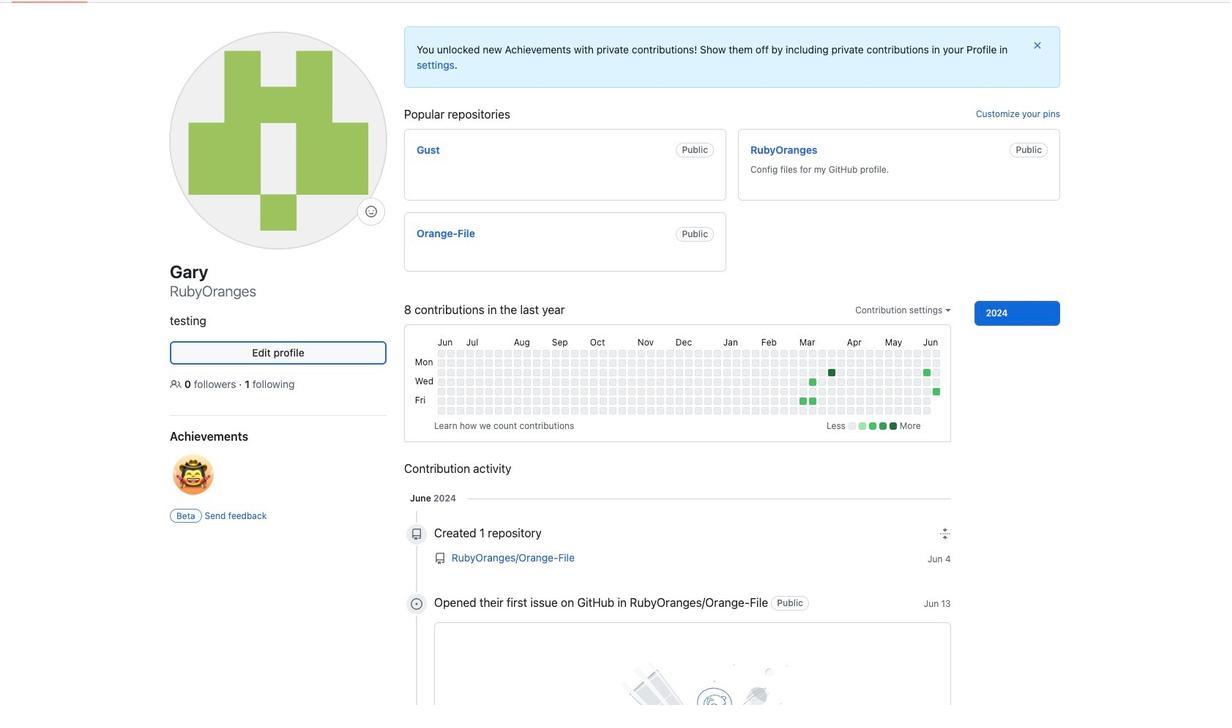 Task type: describe. For each thing, give the bounding box(es) containing it.
achievement: quickdraw image
[[170, 451, 217, 498]]

close image
[[1032, 40, 1044, 51]]

congratulations on your first issue! image
[[510, 635, 876, 705]]

repo image
[[411, 529, 423, 540]]

change your avatar image
[[170, 32, 387, 249]]



Task type: locate. For each thing, give the bounding box(es) containing it.
smiley image
[[366, 206, 377, 218]]

repo image
[[434, 553, 446, 565]]

grid
[[413, 334, 943, 417]]

people image
[[170, 379, 182, 390]]

cell
[[438, 350, 445, 357], [447, 350, 455, 357], [457, 350, 464, 357], [466, 350, 474, 357], [476, 350, 483, 357], [486, 350, 493, 357], [495, 350, 502, 357], [505, 350, 512, 357], [514, 350, 521, 357], [524, 350, 531, 357], [533, 350, 540, 357], [543, 350, 550, 357], [552, 350, 560, 357], [562, 350, 569, 357], [571, 350, 579, 357], [581, 350, 588, 357], [590, 350, 598, 357], [600, 350, 607, 357], [609, 350, 617, 357], [619, 350, 626, 357], [628, 350, 636, 357], [638, 350, 645, 357], [647, 350, 655, 357], [657, 350, 664, 357], [666, 350, 674, 357], [676, 350, 683, 357], [685, 350, 693, 357], [695, 350, 702, 357], [705, 350, 712, 357], [714, 350, 721, 357], [724, 350, 731, 357], [733, 350, 740, 357], [743, 350, 750, 357], [752, 350, 759, 357], [762, 350, 769, 357], [771, 350, 779, 357], [781, 350, 788, 357], [790, 350, 798, 357], [800, 350, 807, 357], [809, 350, 817, 357], [819, 350, 826, 357], [828, 350, 836, 357], [838, 350, 845, 357], [847, 350, 855, 357], [857, 350, 864, 357], [866, 350, 874, 357], [876, 350, 883, 357], [885, 350, 893, 357], [895, 350, 902, 357], [905, 350, 912, 357], [914, 350, 921, 357], [924, 350, 931, 357], [933, 350, 940, 357], [438, 359, 445, 367], [447, 359, 455, 367], [457, 359, 464, 367], [466, 359, 474, 367], [476, 359, 483, 367], [486, 359, 493, 367], [495, 359, 502, 367], [505, 359, 512, 367], [514, 359, 521, 367], [524, 359, 531, 367], [533, 359, 540, 367], [543, 359, 550, 367], [552, 359, 560, 367], [562, 359, 569, 367], [571, 359, 579, 367], [581, 359, 588, 367], [590, 359, 598, 367], [600, 359, 607, 367], [609, 359, 617, 367], [619, 359, 626, 367], [628, 359, 636, 367], [638, 359, 645, 367], [647, 359, 655, 367], [657, 359, 664, 367], [666, 359, 674, 367], [676, 359, 683, 367], [685, 359, 693, 367], [695, 359, 702, 367], [705, 359, 712, 367], [714, 359, 721, 367], [724, 359, 731, 367], [733, 359, 740, 367], [743, 359, 750, 367], [752, 359, 759, 367], [762, 359, 769, 367], [771, 359, 779, 367], [781, 359, 788, 367], [790, 359, 798, 367], [800, 359, 807, 367], [809, 359, 817, 367], [819, 359, 826, 367], [828, 359, 836, 367], [838, 359, 845, 367], [847, 359, 855, 367], [857, 359, 864, 367], [866, 359, 874, 367], [876, 359, 883, 367], [885, 359, 893, 367], [895, 359, 902, 367], [905, 359, 912, 367], [914, 359, 921, 367], [924, 359, 931, 367], [933, 359, 940, 367], [438, 369, 445, 376], [447, 369, 455, 376], [457, 369, 464, 376], [466, 369, 474, 376], [476, 369, 483, 376], [486, 369, 493, 376], [495, 369, 502, 376], [505, 369, 512, 376], [514, 369, 521, 376], [524, 369, 531, 376], [533, 369, 540, 376], [543, 369, 550, 376], [552, 369, 560, 376], [562, 369, 569, 376], [571, 369, 579, 376], [581, 369, 588, 376], [590, 369, 598, 376], [600, 369, 607, 376], [609, 369, 617, 376], [619, 369, 626, 376], [628, 369, 636, 376], [638, 369, 645, 376], [647, 369, 655, 376], [657, 369, 664, 376], [666, 369, 674, 376], [676, 369, 683, 376], [685, 369, 693, 376], [695, 369, 702, 376], [705, 369, 712, 376], [714, 369, 721, 376], [724, 369, 731, 376], [733, 369, 740, 376], [743, 369, 750, 376], [752, 369, 759, 376], [762, 369, 769, 376], [771, 369, 779, 376], [781, 369, 788, 376], [790, 369, 798, 376], [800, 369, 807, 376], [809, 369, 817, 376], [819, 369, 826, 376], [828, 369, 836, 376], [838, 369, 845, 376], [847, 369, 855, 376], [857, 369, 864, 376], [866, 369, 874, 376], [876, 369, 883, 376], [885, 369, 893, 376], [895, 369, 902, 376], [905, 369, 912, 376], [914, 369, 921, 376], [924, 369, 931, 376], [933, 369, 940, 376], [438, 378, 445, 386], [447, 378, 455, 386], [457, 378, 464, 386], [466, 378, 474, 386], [476, 378, 483, 386], [486, 378, 493, 386], [495, 378, 502, 386], [505, 378, 512, 386], [514, 378, 521, 386], [524, 378, 531, 386], [533, 378, 540, 386], [543, 378, 550, 386], [552, 378, 560, 386], [562, 378, 569, 386], [571, 378, 579, 386], [581, 378, 588, 386], [590, 378, 598, 386], [600, 378, 607, 386], [609, 378, 617, 386], [619, 378, 626, 386], [628, 378, 636, 386], [638, 378, 645, 386], [647, 378, 655, 386], [657, 378, 664, 386], [666, 378, 674, 386], [676, 378, 683, 386], [685, 378, 693, 386], [695, 378, 702, 386], [705, 378, 712, 386], [714, 378, 721, 386], [724, 378, 731, 386], [733, 378, 740, 386], [743, 378, 750, 386], [752, 378, 759, 386], [762, 378, 769, 386], [771, 378, 779, 386], [781, 378, 788, 386], [790, 378, 798, 386], [800, 378, 807, 386], [809, 378, 817, 386], [819, 378, 826, 386], [828, 378, 836, 386], [838, 378, 845, 386], [847, 378, 855, 386], [857, 378, 864, 386], [866, 378, 874, 386], [876, 378, 883, 386], [885, 378, 893, 386], [895, 378, 902, 386], [905, 378, 912, 386], [914, 378, 921, 386], [924, 378, 931, 386], [933, 378, 940, 386], [438, 388, 445, 395], [447, 388, 455, 395], [457, 388, 464, 395], [466, 388, 474, 395], [476, 388, 483, 395], [486, 388, 493, 395], [495, 388, 502, 395], [505, 388, 512, 395], [514, 388, 521, 395], [524, 388, 531, 395], [533, 388, 540, 395], [543, 388, 550, 395], [552, 388, 560, 395], [562, 388, 569, 395], [571, 388, 579, 395], [581, 388, 588, 395], [590, 388, 598, 395], [600, 388, 607, 395], [609, 388, 617, 395], [619, 388, 626, 395], [628, 388, 636, 395], [638, 388, 645, 395], [647, 388, 655, 395], [657, 388, 664, 395], [666, 388, 674, 395], [676, 388, 683, 395], [685, 388, 693, 395], [695, 388, 702, 395], [705, 388, 712, 395], [714, 388, 721, 395], [724, 388, 731, 395], [733, 388, 740, 395], [743, 388, 750, 395], [752, 388, 759, 395], [762, 388, 769, 395], [771, 388, 779, 395], [781, 388, 788, 395], [790, 388, 798, 395], [800, 388, 807, 395], [809, 388, 817, 395], [819, 388, 826, 395], [828, 388, 836, 395], [838, 388, 845, 395], [847, 388, 855, 395], [857, 388, 864, 395], [866, 388, 874, 395], [876, 388, 883, 395], [885, 388, 893, 395], [895, 388, 902, 395], [905, 388, 912, 395], [914, 388, 921, 395], [924, 388, 931, 395], [933, 388, 940, 395], [438, 397, 445, 405], [447, 397, 455, 405], [457, 397, 464, 405], [466, 397, 474, 405], [476, 397, 483, 405], [486, 397, 493, 405], [495, 397, 502, 405], [505, 397, 512, 405], [514, 397, 521, 405], [524, 397, 531, 405], [533, 397, 540, 405], [543, 397, 550, 405], [552, 397, 560, 405], [562, 397, 569, 405], [571, 397, 579, 405], [581, 397, 588, 405], [590, 397, 598, 405], [600, 397, 607, 405], [609, 397, 617, 405], [619, 397, 626, 405], [628, 397, 636, 405], [638, 397, 645, 405], [647, 397, 655, 405], [657, 397, 664, 405], [666, 397, 674, 405], [676, 397, 683, 405], [685, 397, 693, 405], [695, 397, 702, 405], [705, 397, 712, 405], [714, 397, 721, 405], [724, 397, 731, 405], [733, 397, 740, 405], [743, 397, 750, 405], [752, 397, 759, 405], [762, 397, 769, 405], [771, 397, 779, 405], [781, 397, 788, 405], [790, 397, 798, 405], [800, 397, 807, 405], [809, 397, 817, 405], [819, 397, 826, 405], [828, 397, 836, 405], [838, 397, 845, 405], [847, 397, 855, 405], [857, 397, 864, 405], [866, 397, 874, 405], [876, 397, 883, 405], [885, 397, 893, 405], [895, 397, 902, 405], [905, 397, 912, 405], [914, 397, 921, 405], [924, 397, 931, 405], [438, 407, 445, 414], [447, 407, 455, 414], [457, 407, 464, 414], [466, 407, 474, 414], [476, 407, 483, 414], [486, 407, 493, 414], [495, 407, 502, 414], [505, 407, 512, 414], [514, 407, 521, 414], [524, 407, 531, 414], [533, 407, 540, 414], [543, 407, 550, 414], [552, 407, 560, 414], [562, 407, 569, 414], [571, 407, 579, 414], [581, 407, 588, 414], [590, 407, 598, 414], [600, 407, 607, 414], [609, 407, 617, 414], [619, 407, 626, 414], [628, 407, 636, 414], [638, 407, 645, 414], [647, 407, 655, 414], [657, 407, 664, 414], [666, 407, 674, 414], [676, 407, 683, 414], [685, 407, 693, 414], [695, 407, 702, 414], [705, 407, 712, 414], [714, 407, 721, 414], [724, 407, 731, 414], [733, 407, 740, 414], [743, 407, 750, 414], [752, 407, 759, 414], [762, 407, 769, 414], [771, 407, 779, 414], [781, 407, 788, 414], [790, 407, 798, 414], [800, 407, 807, 414], [809, 407, 817, 414], [819, 407, 826, 414], [828, 407, 836, 414], [838, 407, 845, 414], [847, 407, 855, 414], [857, 407, 864, 414], [866, 407, 874, 414], [876, 407, 883, 414], [885, 407, 893, 414], [895, 407, 902, 414], [905, 407, 912, 414], [914, 407, 921, 414], [924, 407, 931, 414]]

collapse image
[[940, 528, 951, 540]]

issue opened image
[[411, 598, 423, 610]]



Task type: vqa. For each thing, say whether or not it's contained in the screenshot.
guidelines
no



